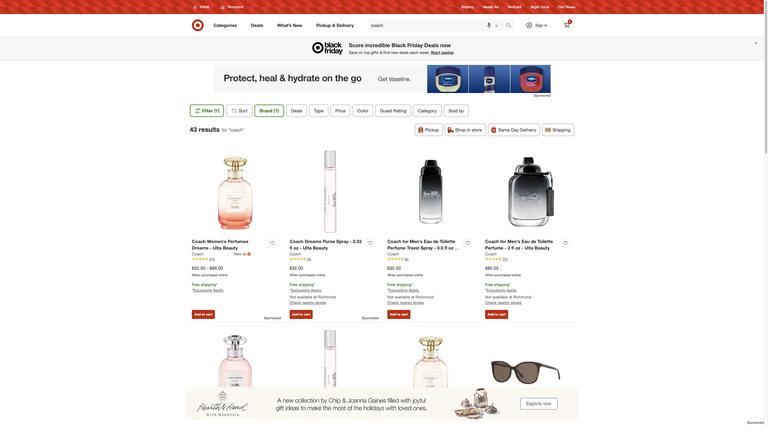 Task type: describe. For each thing, give the bounding box(es) containing it.
0.5
[[437, 245, 443, 251]]

spray inside coach for men's eau de toilette perfume travel spray - 0.5 fl oz - ulta beauty
[[421, 245, 433, 251]]

price button
[[331, 105, 351, 117]]

ulta inside coach dreams eau de parfum - 2 fl oz - ulta beauty
[[205, 425, 214, 426]]

to for $32.00
[[300, 312, 303, 316]]

when for $35.00
[[388, 273, 396, 277]]

when for $80.00
[[485, 273, 494, 277]]

in for sign
[[544, 23, 548, 28]]

221
[[503, 257, 508, 261]]

stores for $80.00
[[511, 300, 522, 305]]

0.33 for second coach dreams purse spray - 0.33 fl oz - ulta beauty link from the bottom of the page
[[353, 239, 362, 244]]

$80.00
[[485, 265, 499, 271]]

0 vertical spatial women's
[[207, 239, 227, 244]]

nearby for $80.00
[[498, 300, 510, 305]]

hc8271u
[[500, 418, 520, 424]]

exclusions inside free shipping * * exclusions apply.
[[193, 288, 212, 293]]

coach hc8271u 57mm female square sunglasses link
[[485, 418, 559, 426]]

57mm
[[522, 418, 535, 424]]

day
[[511, 127, 519, 133]]

deals for "deals" link at left top
[[251, 22, 263, 28]]

in for shop
[[467, 127, 471, 133]]

redcard
[[508, 5, 521, 9]]

richmond inside "dropdown button"
[[228, 5, 243, 9]]

same
[[498, 127, 510, 133]]

beauty inside coach for men's eau de toilette perfume travel spray - 0.5 fl oz - ulta beauty
[[397, 251, 413, 257]]

same day delivery
[[498, 127, 537, 133]]

new
[[391, 50, 398, 55]]

exclusions apply. link for check nearby stores button related to $35.00
[[389, 288, 419, 293]]

same day delivery button
[[488, 124, 540, 136]]

to for $35.00
[[397, 312, 401, 316]]

perfume for travel
[[388, 245, 406, 251]]

type
[[314, 108, 324, 114]]

shop in store
[[455, 127, 482, 133]]

men's for spray
[[410, 239, 423, 244]]

coach inside coach dreams eau de parfum - 2 fl oz - ulta beauty
[[192, 418, 206, 424]]

registry link
[[462, 5, 474, 9]]

ad
[[495, 5, 499, 9]]

guest rating button
[[375, 105, 411, 117]]

4 exclusions from the left
[[487, 288, 506, 293]]

men's for 2
[[508, 239, 520, 244]]

what's new
[[277, 22, 302, 28]]

de for oz
[[433, 239, 439, 244]]

available for $80.00
[[493, 295, 508, 299]]

toilette for -
[[440, 239, 455, 244]]

travel
[[407, 245, 419, 251]]

pickup & delivery
[[316, 22, 354, 28]]

$32.00 for -
[[192, 265, 205, 271]]

(1) for brand (1)
[[274, 108, 279, 114]]

online inside $32.00 - $89.00 when purchased online
[[219, 273, 228, 277]]

sign in
[[536, 23, 548, 28]]

pickup for pickup & delivery
[[316, 22, 331, 28]]

free inside free shipping * * exclusions apply.
[[192, 282, 200, 287]]

color button
[[353, 105, 373, 117]]

week.
[[420, 50, 430, 55]]

score
[[349, 42, 364, 48]]

now
[[440, 42, 451, 48]]

deals button
[[286, 105, 307, 117]]

category button
[[414, 105, 442, 117]]

online for $32.00
[[316, 273, 325, 277]]

filter (1) button
[[190, 105, 224, 117]]

find stores link
[[558, 5, 575, 9]]

0.33 for second coach dreams purse spray - 0.33 fl oz - ulta beauty link from the top of the page
[[353, 418, 362, 424]]

color
[[358, 108, 368, 114]]

free shipping * * exclusions apply.
[[192, 282, 224, 293]]

purchased inside $32.00 - $89.00 when purchased online
[[202, 273, 218, 277]]

each
[[410, 50, 419, 55]]

free shipping * * exclusions apply. not available at richmond check nearby stores for $35.00
[[388, 282, 434, 305]]

parfum
[[241, 418, 257, 424]]

& inside score incredible black friday deals now save on top gifts & find new deals each week. start saving
[[380, 50, 382, 55]]

start
[[431, 50, 440, 55]]

brand (1)
[[260, 108, 279, 114]]

1 available from the left
[[297, 295, 312, 299]]

target
[[530, 5, 540, 9]]

1 horizontal spatial new
[[293, 22, 302, 28]]

221 link
[[485, 257, 572, 262]]

find stores
[[558, 5, 575, 9]]

eau for 0.5
[[424, 239, 432, 244]]

search button
[[504, 19, 517, 33]]

oz inside coach for men's eau de toilette perfume - 2 fl oz - ulta beauty
[[516, 245, 521, 251]]

apply. for check nearby stores button for $80.00
[[507, 288, 517, 293]]

free shipping * * exclusions apply. not available at richmond check nearby stores for $80.00
[[485, 282, 532, 305]]

free for check nearby stores button for $80.00
[[485, 282, 493, 287]]

shipping button
[[542, 124, 574, 136]]

delivery for pickup & delivery
[[337, 22, 354, 28]]

fl inside coach for men's eau de toilette perfume - 2 fl oz - ulta beauty
[[512, 245, 514, 251]]

1 vertical spatial advertisement region
[[0, 391, 764, 424]]

1 coach link from the left
[[192, 251, 233, 257]]

1 vertical spatial coach women's perfumes dreams - ulta beauty
[[388, 418, 444, 426]]

2 link
[[561, 19, 573, 31]]

sponsored for coach dreams purse spray - 0.33 fl oz - ulta beauty
[[362, 316, 379, 320]]

female
[[536, 418, 551, 424]]

ulta inside coach for men's eau de toilette perfume travel spray - 0.5 fl oz - ulta beauty
[[388, 251, 396, 257]]

saving
[[442, 50, 454, 55]]

for inside 43 results for "coach"
[[222, 127, 227, 133]]

deals link
[[246, 19, 270, 31]]

2 horizontal spatial 2
[[569, 20, 571, 23]]

975
[[209, 257, 215, 261]]

filter (1)
[[202, 108, 219, 114]]

categories
[[214, 22, 237, 28]]

circle
[[541, 5, 549, 9]]

friday
[[407, 42, 423, 48]]

by
[[459, 108, 464, 114]]

$89.00
[[210, 265, 223, 271]]

save
[[349, 50, 358, 55]]

guest rating
[[380, 108, 407, 114]]

free for check nearby stores button related to $35.00
[[388, 282, 395, 287]]

coach for men's eau de toilette perfume - 2 fl oz - ulta beauty
[[485, 239, 553, 251]]

sunglasses
[[502, 425, 526, 426]]

online for $35.00
[[414, 273, 423, 277]]

$32.00 - $89.00 when purchased online
[[192, 265, 228, 277]]

85
[[405, 257, 409, 261]]

$32.00 for when
[[290, 265, 303, 271]]

sold
[[449, 108, 458, 114]]

coach link for coach for men's eau de toilette perfume travel spray - 0.5 fl oz - ulta beauty
[[388, 251, 399, 257]]

de inside coach dreams eau de parfum - 2 fl oz - ulta beauty
[[234, 418, 240, 424]]

pickup & delivery link
[[312, 19, 361, 31]]

coach dreams eau de parfum - 2 fl oz - ulta beauty link
[[192, 418, 266, 426]]

brand
[[260, 108, 272, 114]]

3 exclusions from the left
[[389, 288, 408, 293]]

for for coach for men's eau de toilette perfume - 2 fl oz - ulta beauty
[[500, 239, 506, 244]]

oz inside coach dreams eau de parfum - 2 fl oz - ulta beauty
[[196, 425, 201, 426]]

exclusions apply. link for check nearby stores button for $80.00
[[487, 288, 517, 293]]

what's new link
[[273, 19, 309, 31]]

store
[[472, 127, 482, 133]]

richmond button
[[217, 2, 247, 12]]

beauty inside coach for men's eau de toilette perfume - 2 fl oz - ulta beauty
[[535, 245, 550, 251]]

2 coach dreams purse spray - 0.33 fl oz - ulta beauty link from the top
[[290, 418, 363, 426]]

deals for deals button
[[291, 108, 302, 114]]

toilette for beauty
[[538, 239, 553, 244]]

when for $32.00
[[290, 273, 299, 277]]

$35.00 when purchased online
[[388, 265, 423, 277]]

sort button
[[226, 105, 252, 117]]

coach link for coach dreams purse spray - 0.33 fl oz - ulta beauty
[[290, 251, 301, 257]]

sign
[[536, 23, 543, 28]]



Task type: locate. For each thing, give the bounding box(es) containing it.
de up 221 link
[[531, 239, 536, 244]]

add to cart for $80.00
[[488, 312, 506, 316]]

online inside the $80.00 when purchased online
[[512, 273, 521, 277]]

top
[[364, 50, 370, 55]]

weekly ad link
[[483, 5, 499, 9]]

on
[[359, 50, 363, 55]]

coach women's perfumes dreams - ulta beauty image
[[192, 148, 279, 235], [192, 148, 279, 235], [388, 328, 474, 415], [388, 328, 474, 415]]

eau inside coach for men's eau de toilette perfume - 2 fl oz - ulta beauty
[[522, 239, 530, 244]]

purchased for $80.00
[[495, 273, 511, 277]]

coach dreams purse spray - 0.33 fl oz - ulta beauty
[[290, 239, 362, 251], [290, 418, 362, 426]]

purchased inside the $35.00 when purchased online
[[397, 273, 413, 277]]

43 results for "coach"
[[190, 125, 244, 133]]

perfume inside coach for men's eau de toilette perfume travel spray - 0.5 fl oz - ulta beauty
[[388, 245, 406, 251]]

in
[[544, 23, 548, 28], [467, 127, 471, 133]]

2 not from the left
[[388, 295, 394, 299]]

toilette up 0.5
[[440, 239, 455, 244]]

0 horizontal spatial pickup
[[316, 22, 331, 28]]

(1) right filter on the top left
[[214, 108, 219, 114]]

exclusions apply. link for third check nearby stores button from the right
[[291, 288, 322, 293]]

1 horizontal spatial check
[[388, 300, 399, 305]]

0 vertical spatial coach dreams purse spray - 0.33 fl oz - ulta beauty link
[[290, 238, 363, 251]]

*
[[216, 282, 217, 287], [314, 282, 315, 287], [411, 282, 413, 287], [509, 282, 511, 287], [192, 288, 193, 293], [290, 288, 291, 293], [388, 288, 389, 293], [485, 288, 487, 293]]

4 add to cart button from the left
[[485, 310, 508, 319]]

0 horizontal spatial women's
[[207, 239, 227, 244]]

2 online from the left
[[316, 273, 325, 277]]

new
[[293, 22, 302, 28], [234, 251, 242, 256]]

free down $32.00 when purchased online at left bottom
[[290, 282, 298, 287]]

add for $35.00
[[390, 312, 396, 316]]

1 vertical spatial pickup
[[425, 127, 439, 133]]

2 exclusions apply. link from the left
[[291, 288, 322, 293]]

coach for men's eau de toilette perfume travel spray - 0.5 fl oz - ulta beauty image
[[388, 148, 474, 235], [388, 148, 474, 235]]

0 vertical spatial &
[[332, 22, 335, 28]]

2 horizontal spatial check nearby stores button
[[485, 300, 522, 306]]

3 check nearby stores button from the left
[[485, 300, 522, 306]]

2 free from the left
[[290, 282, 298, 287]]

new up the 975 link
[[234, 251, 242, 256]]

1 to from the left
[[202, 312, 205, 316]]

coach dreams purse spray - 0.33 fl oz - ulta beauty for second coach dreams purse spray - 0.33 fl oz - ulta beauty link from the top of the page
[[290, 418, 362, 426]]

exclusions down $32.00 when purchased online at left bottom
[[291, 288, 310, 293]]

gifts
[[371, 50, 379, 55]]

exclusions down the $80.00 when purchased online on the right bottom
[[487, 288, 506, 293]]

check for $80.00
[[485, 300, 497, 305]]

available down the $35.00 when purchased online
[[395, 295, 410, 299]]

at left ¬
[[243, 251, 246, 256]]

toilette up 221 link
[[538, 239, 553, 244]]

purse for second coach dreams purse spray - 0.33 fl oz - ulta beauty link from the bottom of the page
[[323, 239, 335, 244]]

1 horizontal spatial toilette
[[538, 239, 553, 244]]

categories link
[[209, 19, 244, 31]]

0 horizontal spatial eau
[[225, 418, 233, 424]]

online down $89.00
[[219, 273, 228, 277]]

1 men's from the left
[[410, 239, 423, 244]]

1 horizontal spatial nearby
[[400, 300, 412, 305]]

4 cart from the left
[[499, 312, 506, 316]]

3 add to cart button from the left
[[388, 310, 411, 319]]

delivery inside button
[[520, 127, 537, 133]]

cart
[[206, 312, 213, 316], [304, 312, 310, 316], [402, 312, 408, 316], [499, 312, 506, 316]]

redcard link
[[508, 5, 521, 9]]

1 exclusions apply. link from the left
[[193, 288, 224, 293]]

in inside sign in link
[[544, 23, 548, 28]]

3 online from the left
[[414, 273, 423, 277]]

for up the 221
[[500, 239, 506, 244]]

not for $80.00
[[485, 295, 492, 299]]

1 check from the left
[[290, 300, 301, 305]]

0 horizontal spatial $32.00
[[192, 265, 205, 271]]

0 vertical spatial coach women's perfumes dreams - ulta beauty link
[[192, 238, 266, 251]]

shipping for exclusions apply. link corresponding to third check nearby stores button from the right
[[299, 282, 314, 287]]

add to cart for $32.00 - $89.00
[[194, 312, 213, 316]]

free down $80.00
[[485, 282, 493, 287]]

add to cart button for $32.00
[[290, 310, 313, 319]]

0 horizontal spatial check
[[290, 300, 301, 305]]

2 horizontal spatial stores
[[511, 300, 522, 305]]

add for $32.00 - $89.00
[[194, 312, 201, 316]]

1 horizontal spatial perfume
[[485, 245, 504, 251]]

exclusions apply. link down the $80.00 when purchased online on the right bottom
[[487, 288, 517, 293]]

coach for men's eau de toilette perfume travel spray - 0.5 fl oz - ulta beauty
[[388, 239, 457, 257]]

new at ¬
[[234, 251, 251, 257]]

coach link up $35.00
[[388, 251, 399, 257]]

add to cart for $32.00
[[292, 312, 310, 316]]

de
[[433, 239, 439, 244], [531, 239, 536, 244], [234, 418, 240, 424]]

& inside pickup & delivery link
[[332, 22, 335, 28]]

4 add to cart from the left
[[488, 312, 506, 316]]

1 purse from the top
[[323, 239, 335, 244]]

2 up the 221
[[508, 245, 510, 251]]

(1)
[[214, 108, 219, 114], [274, 108, 279, 114]]

2 inside coach for men's eau de toilette perfume - 2 fl oz - ulta beauty
[[508, 245, 510, 251]]

3 stores from the left
[[511, 300, 522, 305]]

at for third check nearby stores button from the right
[[313, 295, 317, 299]]

1 horizontal spatial men's
[[508, 239, 520, 244]]

at inside new at ¬
[[243, 251, 246, 256]]

apply. down $32.00 - $89.00 when purchased online
[[213, 288, 224, 293]]

$32.00 when purchased online
[[290, 265, 325, 277]]

square
[[485, 425, 501, 426]]

cart for $32.00 - $89.00
[[206, 312, 213, 316]]

$80.00 when purchased online
[[485, 265, 521, 277]]

at for check nearby stores button related to $35.00
[[411, 295, 415, 299]]

add to cart button for $80.00
[[485, 310, 508, 319]]

online down 85 link
[[414, 273, 423, 277]]

0 vertical spatial perfumes
[[228, 239, 248, 244]]

cart for $32.00
[[304, 312, 310, 316]]

0 vertical spatial advertisement region
[[213, 65, 551, 93]]

perfume up 85
[[388, 245, 406, 251]]

at down $32.00 when purchased online at left bottom
[[313, 295, 317, 299]]

1 horizontal spatial (1)
[[274, 108, 279, 114]]

deals inside score incredible black friday deals now save on top gifts & find new deals each week. start saving
[[424, 42, 439, 48]]

search
[[504, 23, 517, 29]]

0 horizontal spatial in
[[467, 127, 471, 133]]

eau up 85 link
[[424, 239, 432, 244]]

exclusions apply. link down the $35.00 when purchased online
[[389, 288, 419, 293]]

add to cart button for $35.00
[[388, 310, 411, 319]]

0 horizontal spatial sponsored
[[264, 316, 281, 320]]

2 vertical spatial deals
[[291, 108, 302, 114]]

for for coach for men's eau de toilette perfume travel spray - 0.5 fl oz - ulta beauty
[[403, 239, 409, 244]]

when inside $32.00 when purchased online
[[290, 273, 299, 277]]

black
[[392, 42, 406, 48]]

0 vertical spatial 0.33
[[353, 239, 362, 244]]

when
[[192, 273, 201, 277], [290, 273, 299, 277], [388, 273, 396, 277], [485, 273, 494, 277]]

pickup inside button
[[425, 127, 439, 133]]

at down the $80.00 when purchased online on the right bottom
[[509, 295, 512, 299]]

shipping for exclusions apply. link corresponding to check nearby stores button for $80.00
[[494, 282, 509, 287]]

available down $32.00 when purchased online at left bottom
[[297, 295, 312, 299]]

1 exclusions from the left
[[193, 288, 212, 293]]

1 horizontal spatial available
[[395, 295, 410, 299]]

4 add from the left
[[488, 312, 494, 316]]

perfume inside coach for men's eau de toilette perfume - 2 fl oz - ulta beauty
[[485, 245, 504, 251]]

coach inside coach for men's eau de toilette perfume travel spray - 0.5 fl oz - ulta beauty
[[388, 239, 401, 244]]

apply. for third check nearby stores button from the right
[[311, 288, 322, 293]]

dreams for second coach dreams purse spray - 0.33 fl oz - ulta beauty link from the top of the page
[[305, 418, 322, 424]]

3 available from the left
[[493, 295, 508, 299]]

de left parfum at the bottom left of the page
[[234, 418, 240, 424]]

shipping
[[553, 127, 571, 133]]

coach dreams eau de parfum - 2 fl oz - ulta beauty image
[[192, 328, 279, 415], [192, 328, 279, 415]]

1 vertical spatial 2
[[508, 245, 510, 251]]

0 horizontal spatial not
[[290, 295, 296, 299]]

0 vertical spatial new
[[293, 22, 302, 28]]

4 shipping from the left
[[494, 282, 509, 287]]

0 horizontal spatial delivery
[[337, 22, 354, 28]]

4 coach link from the left
[[485, 251, 497, 257]]

purchased down $89.00
[[202, 273, 218, 277]]

add for $32.00
[[292, 312, 299, 316]]

1 horizontal spatial for
[[403, 239, 409, 244]]

eau for oz
[[522, 239, 530, 244]]

check nearby stores button for $80.00
[[485, 300, 522, 306]]

for inside coach for men's eau de toilette perfume travel spray - 0.5 fl oz - ulta beauty
[[403, 239, 409, 244]]

shipping down $32.00 when purchased online at left bottom
[[299, 282, 314, 287]]

filter
[[202, 108, 213, 114]]

2 stores from the left
[[413, 300, 424, 305]]

at down the $35.00 when purchased online
[[411, 295, 415, 299]]

coach link for coach for men's eau de toilette perfume - 2 fl oz - ulta beauty
[[485, 251, 497, 257]]

1 vertical spatial coach women's perfumes dreams - ulta beauty link
[[388, 418, 461, 426]]

target circle
[[530, 5, 549, 9]]

deals left what's
[[251, 22, 263, 28]]

shipping down the $35.00 when purchased online
[[396, 282, 411, 287]]

"coach"
[[229, 127, 244, 133]]

1 vertical spatial perfumes
[[423, 418, 444, 424]]

men's
[[410, 239, 423, 244], [508, 239, 520, 244]]

59
[[307, 257, 311, 261]]

in inside shop in store button
[[467, 127, 471, 133]]

not
[[290, 295, 296, 299], [388, 295, 394, 299], [485, 295, 492, 299]]

1 horizontal spatial coach women's perfumes dreams - ulta beauty
[[388, 418, 444, 426]]

oz inside coach for men's eau de toilette perfume travel spray - 0.5 fl oz - ulta beauty
[[449, 245, 454, 251]]

sponsored
[[534, 93, 551, 98], [264, 316, 281, 320], [362, 316, 379, 320]]

when inside $32.00 - $89.00 when purchased online
[[192, 273, 201, 277]]

online inside the $35.00 when purchased online
[[414, 273, 423, 277]]

0 horizontal spatial deals
[[251, 22, 263, 28]]

spray for second coach dreams purse spray - 0.33 fl oz - ulta beauty link from the bottom of the page
[[336, 239, 349, 244]]

1 check nearby stores button from the left
[[290, 300, 326, 306]]

at for check nearby stores button for $80.00
[[509, 295, 512, 299]]

2 vertical spatial spray
[[336, 418, 349, 424]]

1 0.33 from the top
[[353, 239, 362, 244]]

1 stores from the left
[[315, 300, 326, 305]]

0 vertical spatial in
[[544, 23, 548, 28]]

check for $35.00
[[388, 300, 399, 305]]

shop
[[455, 127, 466, 133]]

3 check from the left
[[485, 300, 497, 305]]

purchased inside $32.00 when purchased online
[[299, 273, 315, 277]]

1 horizontal spatial 2
[[508, 245, 510, 251]]

1 vertical spatial 0.33
[[353, 418, 362, 424]]

for up the travel
[[403, 239, 409, 244]]

free shipping * * exclusions apply. not available at richmond check nearby stores down the $80.00 when purchased online on the right bottom
[[485, 282, 532, 305]]

4 exclusions apply. link from the left
[[487, 288, 517, 293]]

1 horizontal spatial &
[[380, 50, 382, 55]]

men's up the travel
[[410, 239, 423, 244]]

2 nearby from the left
[[400, 300, 412, 305]]

deals left type button
[[291, 108, 302, 114]]

4 free from the left
[[485, 282, 493, 287]]

coach women's perfumes dreams - ulta beauty
[[192, 239, 248, 251], [388, 418, 444, 426]]

1 free shipping * * exclusions apply. not available at richmond check nearby stores from the left
[[290, 282, 336, 305]]

2 check nearby stores button from the left
[[388, 300, 424, 306]]

men's up the 221
[[508, 239, 520, 244]]

online inside $32.00 when purchased online
[[316, 273, 325, 277]]

free shipping * * exclusions apply. not available at richmond check nearby stores down the $35.00 when purchased online
[[388, 282, 434, 305]]

1 vertical spatial in
[[467, 127, 471, 133]]

oz
[[294, 245, 299, 251], [449, 245, 454, 251], [516, 245, 521, 251], [196, 425, 201, 426], [294, 425, 299, 426]]

- inside $32.00 - $89.00 when purchased online
[[207, 265, 208, 271]]

stores
[[566, 5, 575, 9]]

purchased for $35.00
[[397, 273, 413, 277]]

4 online from the left
[[512, 273, 521, 277]]

add to cart button for $32.00 - $89.00
[[192, 310, 215, 319]]

available for $35.00
[[395, 295, 410, 299]]

for
[[222, 127, 227, 133], [403, 239, 409, 244], [500, 239, 506, 244]]

richmond for exclusions apply. link corresponding to check nearby stores button for $80.00
[[514, 295, 532, 299]]

2 coach dreams purse spray - 0.33 fl oz - ulta beauty from the top
[[290, 418, 362, 426]]

1 perfume from the left
[[388, 245, 406, 251]]

(1) right brand at top
[[274, 108, 279, 114]]

What can we help you find? suggestions appear below search field
[[368, 19, 508, 31]]

registry
[[462, 5, 474, 9]]

in right sign
[[544, 23, 548, 28]]

0 horizontal spatial men's
[[410, 239, 423, 244]]

coach dreams purse spray - 0.33 fl oz - ulta beauty image
[[290, 148, 377, 235], [290, 148, 377, 235], [290, 328, 377, 415], [290, 328, 377, 415]]

2 perfume from the left
[[485, 245, 504, 251]]

purchased for $32.00
[[299, 273, 315, 277]]

type button
[[309, 105, 328, 117]]

dreams for coach dreams eau de parfum - 2 fl oz - ulta beauty link
[[207, 418, 224, 424]]

exclusions apply. link
[[193, 288, 224, 293], [291, 288, 322, 293], [389, 288, 419, 293], [487, 288, 517, 293]]

coach link up 975
[[192, 251, 233, 257]]

0 vertical spatial pickup
[[316, 22, 331, 28]]

1 shipping from the left
[[201, 282, 216, 287]]

eau left parfum at the bottom left of the page
[[225, 418, 233, 424]]

1 horizontal spatial de
[[433, 239, 439, 244]]

pickup
[[316, 22, 331, 28], [425, 127, 439, 133]]

when inside the $35.00 when purchased online
[[388, 273, 396, 277]]

check
[[290, 300, 301, 305], [388, 300, 399, 305], [485, 300, 497, 305]]

0 vertical spatial deals
[[251, 22, 263, 28]]

de up 0.5
[[433, 239, 439, 244]]

purchased inside the $80.00 when purchased online
[[495, 273, 511, 277]]

pickup for pickup
[[425, 127, 439, 133]]

apply. inside free shipping * * exclusions apply.
[[213, 288, 224, 293]]

spray for second coach dreams purse spray - 0.33 fl oz - ulta beauty link from the top of the page
[[336, 418, 349, 424]]

2 horizontal spatial sponsored
[[534, 93, 551, 98]]

2 purse from the top
[[323, 418, 335, 424]]

1 horizontal spatial sponsored
[[362, 316, 379, 320]]

1 toilette from the left
[[440, 239, 455, 244]]

coach hc8271u 57mm female square sunglasses
[[485, 418, 551, 426]]

richmond for exclusions apply. link corresponding to third check nearby stores button from the right
[[318, 295, 336, 299]]

to for $80.00
[[495, 312, 498, 316]]

1 horizontal spatial women's
[[403, 418, 422, 424]]

1 horizontal spatial deals
[[291, 108, 302, 114]]

0 horizontal spatial perfume
[[388, 245, 406, 251]]

delivery up score
[[337, 22, 354, 28]]

cart for $35.00
[[402, 312, 408, 316]]

exclusions down the $35.00 when purchased online
[[389, 288, 408, 293]]

1 vertical spatial coach dreams purse spray - 0.33 fl oz - ulta beauty link
[[290, 418, 363, 426]]

1 vertical spatial deals
[[424, 42, 439, 48]]

free for third check nearby stores button from the right
[[290, 282, 298, 287]]

2 coach link from the left
[[290, 251, 301, 257]]

2 horizontal spatial check
[[485, 300, 497, 305]]

eau inside coach dreams eau de parfum - 2 fl oz - ulta beauty
[[225, 418, 233, 424]]

deals up start
[[424, 42, 439, 48]]

sign in link
[[521, 19, 556, 31]]

eau inside coach for men's eau de toilette perfume travel spray - 0.5 fl oz - ulta beauty
[[424, 239, 432, 244]]

coach for men's eau de toilette perfume - 2 fl oz - ulta beauty image
[[485, 148, 572, 235], [485, 148, 572, 235]]

1 nearby from the left
[[302, 300, 314, 305]]

1 vertical spatial delivery
[[520, 127, 537, 133]]

2 right parfum at the bottom left of the page
[[261, 418, 263, 424]]

men's inside coach for men's eau de toilette perfume travel spray - 0.5 fl oz - ulta beauty
[[410, 239, 423, 244]]

0 horizontal spatial de
[[234, 418, 240, 424]]

1 cart from the left
[[206, 312, 213, 316]]

shop in store button
[[445, 124, 486, 136]]

1 horizontal spatial not
[[388, 295, 394, 299]]

0 vertical spatial delivery
[[337, 22, 354, 28]]

2 (1) from the left
[[274, 108, 279, 114]]

exclusions
[[193, 288, 212, 293], [291, 288, 310, 293], [389, 288, 408, 293], [487, 288, 506, 293]]

3 free from the left
[[388, 282, 395, 287]]

ulta
[[213, 245, 222, 251], [303, 245, 312, 251], [525, 245, 534, 251], [388, 251, 396, 257], [205, 425, 214, 426], [303, 425, 312, 426], [409, 425, 417, 426]]

0 horizontal spatial 2
[[261, 418, 263, 424]]

2 add from the left
[[292, 312, 299, 316]]

2 to from the left
[[300, 312, 303, 316]]

1 vertical spatial new
[[234, 251, 242, 256]]

2 exclusions from the left
[[291, 288, 310, 293]]

coach inside coach for men's eau de toilette perfume - 2 fl oz - ulta beauty
[[485, 239, 499, 244]]

1 coach dreams purse spray - 0.33 fl oz - ulta beauty link from the top
[[290, 238, 363, 251]]

shipping down $32.00 - $89.00 when purchased online
[[201, 282, 216, 287]]

new right what's
[[293, 22, 302, 28]]

1 (1) from the left
[[214, 108, 219, 114]]

2 horizontal spatial not
[[485, 295, 492, 299]]

2 add to cart from the left
[[292, 312, 310, 316]]

beauty inside coach dreams eau de parfum - 2 fl oz - ulta beauty
[[215, 425, 230, 426]]

1 vertical spatial spray
[[421, 245, 433, 251]]

exclusions down $32.00 - $89.00 when purchased online
[[193, 288, 212, 293]]

sort
[[239, 108, 248, 114]]

2 purchased from the left
[[299, 273, 315, 277]]

beauty
[[223, 245, 238, 251], [313, 245, 328, 251], [535, 245, 550, 251], [397, 251, 413, 257], [215, 425, 230, 426], [313, 425, 328, 426], [419, 425, 434, 426]]

0 horizontal spatial new
[[234, 251, 242, 256]]

0 vertical spatial 2
[[569, 20, 571, 23]]

stores for $35.00
[[413, 300, 424, 305]]

apply. for check nearby stores button related to $35.00
[[409, 288, 419, 293]]

purchased down $35.00
[[397, 273, 413, 277]]

available down the $80.00 when purchased online on the right bottom
[[493, 295, 508, 299]]

0 vertical spatial purse
[[323, 239, 335, 244]]

perfumes
[[228, 239, 248, 244], [423, 418, 444, 424]]

toilette inside coach for men's eau de toilette perfume travel spray - 0.5 fl oz - ulta beauty
[[440, 239, 455, 244]]

deals inside button
[[291, 108, 302, 114]]

0 horizontal spatial check nearby stores button
[[290, 300, 326, 306]]

1 not from the left
[[290, 295, 296, 299]]

3 to from the left
[[397, 312, 401, 316]]

new inside new at ¬
[[234, 251, 242, 256]]

check nearby stores button for $35.00
[[388, 300, 424, 306]]

2 check from the left
[[388, 300, 399, 305]]

online down 59 link
[[316, 273, 325, 277]]

1 apply. from the left
[[213, 288, 224, 293]]

1 free from the left
[[192, 282, 200, 287]]

2 horizontal spatial nearby
[[498, 300, 510, 305]]

$32.00 inside $32.00 when purchased online
[[290, 265, 303, 271]]

1 when from the left
[[192, 273, 201, 277]]

3 when from the left
[[388, 273, 396, 277]]

coach link up $80.00
[[485, 251, 497, 257]]

free shipping * * exclusions apply. not available at richmond check nearby stores down $32.00 when purchased online at left bottom
[[290, 282, 336, 305]]

3 add from the left
[[390, 312, 396, 316]]

4 when from the left
[[485, 273, 494, 277]]

de inside coach for men's eau de toilette perfume travel spray - 0.5 fl oz - ulta beauty
[[433, 239, 439, 244]]

add to cart
[[194, 312, 213, 316], [292, 312, 310, 316], [390, 312, 408, 316], [488, 312, 506, 316]]

1 horizontal spatial stores
[[413, 300, 424, 305]]

(1) for filter (1)
[[214, 108, 219, 114]]

0 vertical spatial coach dreams purse spray - 0.33 fl oz - ulta beauty
[[290, 239, 362, 251]]

delivery for same day delivery
[[520, 127, 537, 133]]

shipping inside free shipping * * exclusions apply.
[[201, 282, 216, 287]]

4 to from the left
[[495, 312, 498, 316]]

perfume for -
[[485, 245, 504, 251]]

1 add to cart button from the left
[[192, 310, 215, 319]]

3 coach link from the left
[[388, 251, 399, 257]]

de for ulta
[[531, 239, 536, 244]]

$32.00
[[192, 265, 205, 271], [290, 265, 303, 271]]

1 horizontal spatial eau
[[424, 239, 432, 244]]

sponsored for coach women's perfumes dreams - ulta beauty
[[264, 316, 281, 320]]

to for $32.00 - $89.00
[[202, 312, 205, 316]]

0 horizontal spatial coach women's perfumes dreams - ulta beauty link
[[192, 238, 266, 251]]

for inside coach for men's eau de toilette perfume - 2 fl oz - ulta beauty
[[500, 239, 506, 244]]

fl inside coach dreams eau de parfum - 2 fl oz - ulta beauty
[[192, 425, 195, 426]]

find
[[383, 50, 390, 55]]

apply.
[[213, 288, 224, 293], [311, 288, 322, 293], [409, 288, 419, 293], [507, 288, 517, 293]]

exclusions apply. link down $32.00 - $89.00 when purchased online
[[193, 288, 224, 293]]

purchased down 59
[[299, 273, 315, 277]]

price
[[335, 108, 346, 114]]

94806 button
[[190, 2, 215, 12]]

1 horizontal spatial check nearby stores button
[[388, 300, 424, 306]]

find
[[558, 5, 565, 9]]

2 vertical spatial 2
[[261, 418, 263, 424]]

results
[[199, 125, 220, 133]]

free down $35.00
[[388, 282, 395, 287]]

1 vertical spatial coach dreams purse spray - 0.33 fl oz - ulta beauty
[[290, 418, 362, 426]]

apply. down the $80.00 when purchased online on the right bottom
[[507, 288, 517, 293]]

target circle link
[[530, 5, 549, 9]]

2 when from the left
[[290, 273, 299, 277]]

1 add to cart from the left
[[194, 312, 213, 316]]

dreams for second coach dreams purse spray - 0.33 fl oz - ulta beauty link from the bottom of the page
[[305, 239, 322, 244]]

4 purchased from the left
[[495, 273, 511, 277]]

2 shipping from the left
[[299, 282, 314, 287]]

add to cart for $35.00
[[390, 312, 408, 316]]

online for $80.00
[[512, 273, 521, 277]]

toilette inside coach for men's eau de toilette perfume - 2 fl oz - ulta beauty
[[538, 239, 553, 244]]

de inside coach for men's eau de toilette perfume - 2 fl oz - ulta beauty
[[531, 239, 536, 244]]

cart for $80.00
[[499, 312, 506, 316]]

richmond for exclusions apply. link related to check nearby stores button related to $35.00
[[416, 295, 434, 299]]

2 horizontal spatial deals
[[424, 42, 439, 48]]

men's inside coach for men's eau de toilette perfume - 2 fl oz - ulta beauty
[[508, 239, 520, 244]]

weekly
[[483, 5, 494, 9]]

2 $32.00 from the left
[[290, 265, 303, 271]]

perfume up the 221
[[485, 245, 504, 251]]

0 horizontal spatial free shipping * * exclusions apply. not available at richmond check nearby stores
[[290, 282, 336, 305]]

for left "coach"
[[222, 127, 227, 133]]

coach for men's eau de toilette perfume - 2 fl oz - ulta beauty link
[[485, 238, 559, 251]]

2 down stores
[[569, 20, 571, 23]]

what's
[[277, 22, 292, 28]]

2 horizontal spatial de
[[531, 239, 536, 244]]

3 free shipping * * exclusions apply. not available at richmond check nearby stores from the left
[[485, 282, 532, 305]]

ulta inside coach for men's eau de toilette perfume - 2 fl oz - ulta beauty
[[525, 245, 534, 251]]

2 men's from the left
[[508, 239, 520, 244]]

(1) inside button
[[214, 108, 219, 114]]

1 vertical spatial women's
[[403, 418, 422, 424]]

1 $32.00 from the left
[[192, 265, 205, 271]]

add for $80.00
[[488, 312, 494, 316]]

purse for second coach dreams purse spray - 0.33 fl oz - ulta beauty link from the top of the page
[[323, 418, 335, 424]]

$32.00 inside $32.00 - $89.00 when purchased online
[[192, 265, 205, 271]]

score incredible black friday deals now save on top gifts & find new deals each week. start saving
[[349, 42, 454, 55]]

3 exclusions apply. link from the left
[[389, 288, 419, 293]]

0 horizontal spatial coach women's perfumes dreams - ulta beauty
[[192, 239, 248, 251]]

3 purchased from the left
[[397, 273, 413, 277]]

not for $35.00
[[388, 295, 394, 299]]

85 link
[[388, 257, 474, 262]]

3 apply. from the left
[[409, 288, 419, 293]]

0 horizontal spatial available
[[297, 295, 312, 299]]

sold by
[[449, 108, 464, 114]]

2 free shipping * * exclusions apply. not available at richmond check nearby stores from the left
[[388, 282, 434, 305]]

2 apply. from the left
[[311, 288, 322, 293]]

coach link
[[192, 251, 233, 257], [290, 251, 301, 257], [388, 251, 399, 257], [485, 251, 497, 257]]

0 vertical spatial coach women's perfumes dreams - ulta beauty
[[192, 239, 248, 251]]

0 horizontal spatial toilette
[[440, 239, 455, 244]]

eau up 221 link
[[522, 239, 530, 244]]

3 add to cart from the left
[[390, 312, 408, 316]]

eau
[[424, 239, 432, 244], [522, 239, 530, 244], [225, 418, 233, 424]]

2 cart from the left
[[304, 312, 310, 316]]

1 coach dreams purse spray - 0.33 fl oz - ulta beauty from the top
[[290, 239, 362, 251]]

1 add from the left
[[194, 312, 201, 316]]

coach for men's eau de toilette perfume travel spray - 0.5 fl oz - ulta beauty link
[[388, 238, 461, 257]]

0 horizontal spatial (1)
[[214, 108, 219, 114]]

1 horizontal spatial in
[[544, 23, 548, 28]]

2 horizontal spatial eau
[[522, 239, 530, 244]]

2 inside coach dreams eau de parfum - 2 fl oz - ulta beauty
[[261, 418, 263, 424]]

2 add to cart button from the left
[[290, 310, 313, 319]]

3 shipping from the left
[[396, 282, 411, 287]]

2 horizontal spatial free shipping * * exclusions apply. not available at richmond check nearby stores
[[485, 282, 532, 305]]

3 cart from the left
[[402, 312, 408, 316]]

in left store
[[467, 127, 471, 133]]

0 vertical spatial spray
[[336, 239, 349, 244]]

43
[[190, 125, 197, 133]]

1 purchased from the left
[[202, 273, 218, 277]]

shipping for exclusions apply. link related to check nearby stores button related to $35.00
[[396, 282, 411, 287]]

coach hc8271u 57mm female square sunglasses image
[[485, 328, 572, 415], [485, 328, 572, 415]]

apply. down the $35.00 when purchased online
[[409, 288, 419, 293]]

1 horizontal spatial pickup
[[425, 127, 439, 133]]

1 horizontal spatial free shipping * * exclusions apply. not available at richmond check nearby stores
[[388, 282, 434, 305]]

coach link up $32.00 when purchased online at left bottom
[[290, 251, 301, 257]]

0 horizontal spatial perfumes
[[228, 239, 248, 244]]

exclusions apply. link down $32.00 when purchased online at left bottom
[[291, 288, 322, 293]]

advertisement region
[[213, 65, 551, 93], [0, 391, 764, 424]]

4 apply. from the left
[[507, 288, 517, 293]]

3 nearby from the left
[[498, 300, 510, 305]]

dreams inside coach dreams eau de parfum - 2 fl oz - ulta beauty
[[207, 418, 224, 424]]

1 horizontal spatial coach women's perfumes dreams - ulta beauty link
[[388, 418, 461, 426]]

2 horizontal spatial for
[[500, 239, 506, 244]]

2 available from the left
[[395, 295, 410, 299]]

59 link
[[290, 257, 377, 262]]

free down $32.00 - $89.00 when purchased online
[[192, 282, 200, 287]]

3 not from the left
[[485, 295, 492, 299]]

fl inside coach for men's eau de toilette perfume travel spray - 0.5 fl oz - ulta beauty
[[445, 245, 447, 251]]

deals
[[251, 22, 263, 28], [424, 42, 439, 48], [291, 108, 302, 114]]

1 horizontal spatial perfumes
[[423, 418, 444, 424]]

1 vertical spatial &
[[380, 50, 382, 55]]

0 horizontal spatial for
[[222, 127, 227, 133]]

2 0.33 from the top
[[353, 418, 362, 424]]

0 horizontal spatial &
[[332, 22, 335, 28]]

online down 221 link
[[512, 273, 521, 277]]

shipping down the $80.00 when purchased online on the right bottom
[[494, 282, 509, 287]]

when inside the $80.00 when purchased online
[[485, 273, 494, 277]]

guest
[[380, 108, 392, 114]]

2 toilette from the left
[[538, 239, 553, 244]]

purchased down $80.00
[[495, 273, 511, 277]]

94806
[[200, 5, 209, 9]]

delivery right day at top right
[[520, 127, 537, 133]]

2 horizontal spatial available
[[493, 295, 508, 299]]

0 horizontal spatial nearby
[[302, 300, 314, 305]]

coach inside coach hc8271u 57mm female square sunglasses
[[485, 418, 499, 424]]

1 online from the left
[[219, 273, 228, 277]]

0 horizontal spatial stores
[[315, 300, 326, 305]]

apply. down $32.00 when purchased online at left bottom
[[311, 288, 322, 293]]

nearby for $35.00
[[400, 300, 412, 305]]

1 horizontal spatial delivery
[[520, 127, 537, 133]]

coach dreams purse spray - 0.33 fl oz - ulta beauty for second coach dreams purse spray - 0.33 fl oz - ulta beauty link from the bottom of the page
[[290, 239, 362, 251]]



Task type: vqa. For each thing, say whether or not it's contained in the screenshot.
FL in COACH FOR MEN'S EAU DE TOILETTE PERFUME TRAVEL SPRAY - 0.5 FL OZ - ULTA BEAUTY
yes



